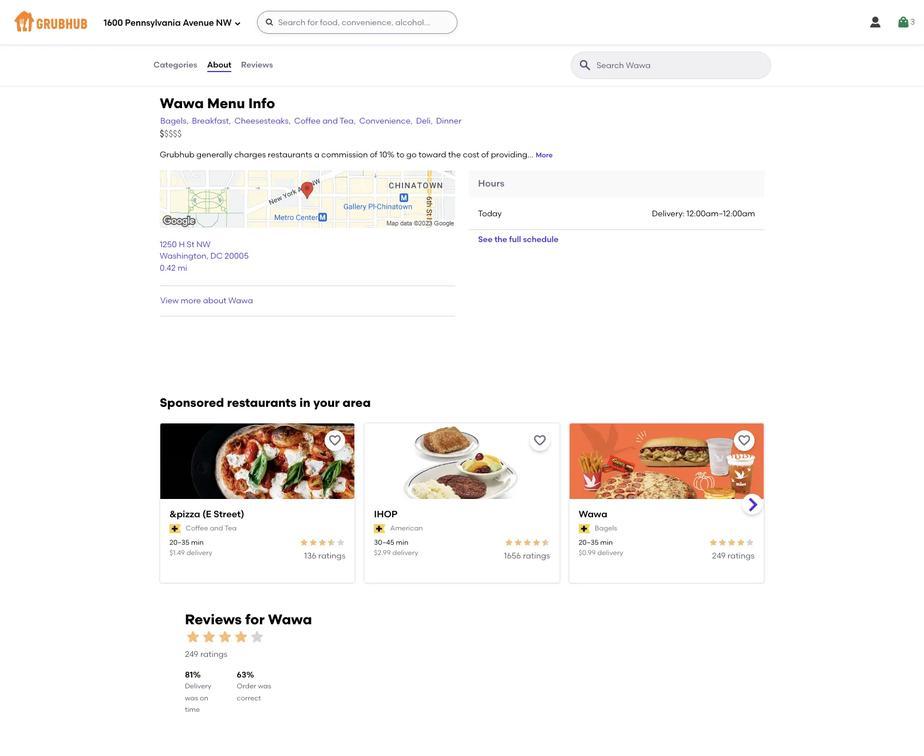Task type: describe. For each thing, give the bounding box(es) containing it.
schedule
[[523, 235, 559, 245]]

0 vertical spatial coffee
[[294, 116, 321, 126]]

svg image
[[869, 15, 883, 29]]

3 button
[[897, 12, 915, 33]]

wawa right for
[[268, 612, 312, 628]]

time
[[185, 706, 200, 714]]

3
[[911, 17, 915, 27]]

svg image inside 3 button
[[897, 15, 911, 29]]

cheesesteaks, button
[[234, 115, 291, 128]]

wawa up the bagels,
[[160, 95, 204, 112]]

1600 pennsylvania avenue nw
[[104, 18, 232, 28]]

&pizza (e street) link
[[170, 509, 346, 522]]

12:00am–12:00am
[[687, 209, 755, 219]]

20–35 min $0.99 delivery
[[579, 539, 623, 557]]

about
[[203, 296, 227, 306]]

sponsored restaurants in your area
[[160, 396, 371, 410]]

pennsylvania
[[125, 18, 181, 28]]

on
[[200, 695, 208, 703]]

grubhub generally charges restaurants a commission of 10% to go toward the cost of providing ... more
[[160, 150, 553, 160]]

see the full schedule button
[[469, 230, 568, 251]]

in
[[300, 396, 311, 410]]

1 vertical spatial 249
[[185, 650, 198, 660]]

toward
[[419, 150, 446, 160]]

deli,
[[416, 116, 433, 126]]

Search for food, convenience, alcohol... search field
[[257, 11, 457, 34]]

0.42
[[160, 263, 176, 273]]

min for ihop
[[396, 539, 409, 547]]

your
[[313, 396, 340, 410]]

breakfast, button
[[191, 115, 232, 128]]

h
[[179, 240, 185, 250]]

view more about wawa
[[160, 296, 253, 306]]

delivery for &pizza (e street)
[[187, 549, 212, 557]]

save this restaurant image for ihop
[[533, 434, 547, 448]]

subscription pass image
[[170, 524, 181, 534]]

1656
[[504, 551, 521, 561]]

coffee and tea, button
[[294, 115, 357, 128]]

dinner button
[[436, 115, 462, 128]]

&
[[214, 31, 220, 41]]

1250
[[160, 240, 177, 250]]

more button
[[536, 151, 553, 161]]

frozen holiday sips
[[153, 8, 228, 17]]

0 horizontal spatial the
[[448, 150, 461, 160]]

subscription pass image for wawa
[[579, 524, 590, 534]]

a
[[314, 150, 320, 160]]

$1.49
[[170, 549, 185, 557]]

american
[[390, 525, 423, 533]]

sips
[[212, 8, 228, 17]]

1 horizontal spatial svg image
[[265, 18, 274, 27]]

wawa inside wawa link
[[579, 509, 608, 520]]

the inside button
[[495, 235, 507, 245]]

ratings for wawa
[[728, 551, 755, 561]]

63
[[237, 671, 246, 680]]

street)
[[214, 509, 244, 520]]

min for wawa
[[601, 539, 613, 547]]

bagels, button
[[160, 115, 189, 128]]

bagels
[[595, 525, 617, 533]]

63 order was correct
[[237, 671, 271, 703]]

treats
[[153, 43, 177, 53]]

reviews for wawa
[[185, 612, 312, 628]]

20–35 min $1.49 delivery
[[170, 539, 212, 557]]

&pizza (e street)
[[170, 509, 244, 520]]

to
[[397, 150, 405, 160]]

st
[[187, 240, 195, 250]]

sponsored
[[160, 396, 224, 410]]

main navigation navigation
[[0, 0, 924, 45]]

hours
[[478, 178, 505, 189]]

0 horizontal spatial svg image
[[234, 20, 241, 27]]

coffee and tea
[[186, 525, 237, 533]]

...
[[528, 150, 534, 160]]

save this restaurant image for &pizza (e street)
[[328, 434, 342, 448]]

delivery for ihop
[[393, 549, 418, 557]]

mi
[[178, 263, 187, 273]]

correct
[[237, 695, 261, 703]]

1600
[[104, 18, 123, 28]]

commission
[[322, 150, 368, 160]]

$$$$$
[[160, 129, 182, 139]]

&pizza
[[170, 509, 200, 520]]

1 vertical spatial and
[[210, 525, 223, 533]]

0 vertical spatial holiday
[[180, 8, 210, 17]]

for
[[245, 612, 265, 628]]

20005
[[225, 252, 249, 261]]

&pizza (e street) logo image
[[160, 424, 355, 520]]

grubhub
[[160, 150, 195, 160]]

20–35 for &pizza (e street)
[[170, 539, 190, 547]]

today
[[478, 209, 502, 219]]

1656 ratings
[[504, 551, 550, 561]]

order
[[237, 683, 256, 691]]

categories
[[154, 60, 197, 70]]

(e
[[203, 509, 211, 520]]

go
[[407, 150, 417, 160]]



Task type: vqa. For each thing, say whether or not it's contained in the screenshot.
the middle delivery
yes



Task type: locate. For each thing, give the bounding box(es) containing it.
breakfast,
[[192, 116, 231, 126]]

avenue
[[183, 18, 214, 28]]

3 save this restaurant button from the left
[[734, 431, 755, 452]]

30–45
[[374, 539, 394, 547]]

1 vertical spatial holiday
[[153, 31, 183, 41]]

1250 h st nw washington , dc 20005 0.42 mi
[[160, 240, 249, 273]]

$
[[160, 129, 164, 139]]

save this restaurant button for wawa
[[734, 431, 755, 452]]

restaurants left in
[[227, 396, 297, 410]]

delivery
[[187, 549, 212, 557], [393, 549, 418, 557], [598, 549, 623, 557]]

1 horizontal spatial subscription pass image
[[579, 524, 590, 534]]

2 horizontal spatial delivery
[[598, 549, 623, 557]]

2 horizontal spatial svg image
[[897, 15, 911, 29]]

delivery inside 20–35 min $1.49 delivery
[[187, 549, 212, 557]]

0 horizontal spatial delivery
[[187, 549, 212, 557]]

nw up ,
[[196, 240, 211, 250]]

reviews button
[[241, 45, 274, 86]]

20–35
[[170, 539, 190, 547], [579, 539, 599, 547]]

reviews inside reviews button
[[241, 60, 273, 70]]

providing
[[491, 150, 528, 160]]

1 20–35 from the left
[[170, 539, 190, 547]]

1 horizontal spatial 249 ratings
[[712, 551, 755, 561]]

1 min from the left
[[191, 539, 204, 547]]

min inside 30–45 min $2.99 delivery
[[396, 539, 409, 547]]

0 horizontal spatial 249 ratings
[[185, 650, 227, 660]]

of
[[370, 150, 378, 160], [481, 150, 489, 160]]

1 of from the left
[[370, 150, 378, 160]]

wawa
[[160, 95, 204, 112], [228, 296, 253, 306], [579, 509, 608, 520], [268, 612, 312, 628]]

save this restaurant image
[[328, 434, 342, 448], [533, 434, 547, 448], [738, 434, 751, 448]]

1 horizontal spatial the
[[495, 235, 507, 245]]

1 horizontal spatial was
[[258, 683, 271, 691]]

dinner
[[436, 116, 462, 126]]

delivery right $2.99
[[393, 549, 418, 557]]

nw
[[216, 18, 232, 28], [196, 240, 211, 250]]

was
[[258, 683, 271, 691], [185, 695, 198, 703]]

frozen holiday sips tab
[[153, 6, 233, 18]]

delivery:
[[652, 209, 685, 219]]

1 horizontal spatial and
[[323, 116, 338, 126]]

subscription pass image for ihop
[[374, 524, 386, 534]]

about button
[[207, 45, 232, 86]]

delivery: 12:00am–12:00am
[[652, 209, 755, 219]]

was inside 63 order was correct
[[258, 683, 271, 691]]

dc
[[210, 252, 223, 261]]

20–35 inside 20–35 min $1.49 delivery
[[170, 539, 190, 547]]

delivery for wawa
[[598, 549, 623, 557]]

1 vertical spatial was
[[185, 695, 198, 703]]

coffee
[[294, 116, 321, 126], [186, 525, 208, 533]]

wawa menu info
[[160, 95, 275, 112]]

Search Wawa search field
[[596, 60, 768, 71]]

20–35 inside 20–35 min $0.99 delivery
[[579, 539, 599, 547]]

136
[[304, 551, 317, 561]]

save this restaurant button for ihop
[[530, 431, 550, 452]]

delivery inside 20–35 min $0.99 delivery
[[598, 549, 623, 557]]

subscription pass image up 30–45
[[374, 524, 386, 534]]

wawa up bagels
[[579, 509, 608, 520]]

restaurants
[[268, 150, 312, 160], [227, 396, 297, 410]]

wawa right about
[[228, 296, 253, 306]]

0 vertical spatial nw
[[216, 18, 232, 28]]

1 save this restaurant button from the left
[[325, 431, 346, 452]]

1 vertical spatial reviews
[[185, 612, 242, 628]]

generally
[[197, 150, 232, 160]]

1 vertical spatial coffee
[[186, 525, 208, 533]]

see the full schedule
[[478, 235, 559, 245]]

info
[[248, 95, 275, 112]]

20–35 up $1.49
[[170, 539, 190, 547]]

2 horizontal spatial save this restaurant image
[[738, 434, 751, 448]]

1 vertical spatial the
[[495, 235, 507, 245]]

2 horizontal spatial save this restaurant button
[[734, 431, 755, 452]]

reviews right about
[[241, 60, 273, 70]]

restaurants left the 'a'
[[268, 150, 312, 160]]

was right order
[[258, 683, 271, 691]]

1 horizontal spatial nw
[[216, 18, 232, 28]]

0 horizontal spatial save this restaurant button
[[325, 431, 346, 452]]

2 20–35 from the left
[[579, 539, 599, 547]]

holiday up treats
[[153, 31, 183, 41]]

10%
[[380, 150, 395, 160]]

1 horizontal spatial 249
[[712, 551, 726, 561]]

3 delivery from the left
[[598, 549, 623, 557]]

0 horizontal spatial and
[[210, 525, 223, 533]]

delivery
[[185, 683, 211, 691]]

full
[[509, 235, 521, 245]]

0 vertical spatial reviews
[[241, 60, 273, 70]]

holiday up avenue
[[180, 8, 210, 17]]

of right cost
[[481, 150, 489, 160]]

2 min from the left
[[396, 539, 409, 547]]

categories button
[[153, 45, 198, 86]]

0 horizontal spatial nw
[[196, 240, 211, 250]]

cost
[[463, 150, 480, 160]]

nw for avenue
[[216, 18, 232, 28]]

delivery right $0.99
[[598, 549, 623, 557]]

1 horizontal spatial 20–35
[[579, 539, 599, 547]]

save this restaurant button for &pizza (e street)
[[325, 431, 346, 452]]

reviews for reviews
[[241, 60, 273, 70]]

1 horizontal spatial of
[[481, 150, 489, 160]]

more
[[536, 151, 553, 159]]

about
[[207, 60, 231, 70]]

0 vertical spatial restaurants
[[268, 150, 312, 160]]

holiday sweets & treats
[[153, 31, 220, 53]]

3 save this restaurant image from the left
[[738, 434, 751, 448]]

2 delivery from the left
[[393, 549, 418, 557]]

2 horizontal spatial min
[[601, 539, 613, 547]]

area
[[343, 396, 371, 410]]

ratings for &pizza (e street)
[[318, 551, 346, 561]]

ihop link
[[374, 509, 550, 522]]

bagels, breakfast, cheesesteaks, coffee and tea, convenience, deli, dinner
[[160, 116, 462, 126]]

min down coffee and tea
[[191, 539, 204, 547]]

and left tea
[[210, 525, 223, 533]]

coffee up the 'a'
[[294, 116, 321, 126]]

1 subscription pass image from the left
[[374, 524, 386, 534]]

reviews left for
[[185, 612, 242, 628]]

wawa link
[[579, 509, 755, 522]]

svg image up reviews button
[[265, 18, 274, 27]]

menu
[[207, 95, 245, 112]]

tea
[[225, 525, 237, 533]]

convenience, button
[[359, 115, 413, 128]]

1 save this restaurant image from the left
[[328, 434, 342, 448]]

svg image right svg icon
[[897, 15, 911, 29]]

0 horizontal spatial subscription pass image
[[374, 524, 386, 534]]

0 horizontal spatial 20–35
[[170, 539, 190, 547]]

1 horizontal spatial coffee
[[294, 116, 321, 126]]

nw down sips
[[216, 18, 232, 28]]

bagels,
[[160, 116, 189, 126]]

1 horizontal spatial delivery
[[393, 549, 418, 557]]

subscription pass image
[[374, 524, 386, 534], [579, 524, 590, 534]]

2 of from the left
[[481, 150, 489, 160]]

,
[[206, 252, 209, 261]]

min inside 20–35 min $0.99 delivery
[[601, 539, 613, 547]]

the left cost
[[448, 150, 461, 160]]

1 horizontal spatial min
[[396, 539, 409, 547]]

charges
[[234, 150, 266, 160]]

see
[[478, 235, 493, 245]]

save this restaurant image for wawa
[[738, 434, 751, 448]]

reviews
[[241, 60, 273, 70], [185, 612, 242, 628]]

coffee down &pizza (e street) on the left
[[186, 525, 208, 533]]

holiday sweets & treats tab
[[153, 30, 233, 54]]

136 ratings
[[304, 551, 346, 561]]

sweets
[[184, 31, 212, 41]]

20–35 for wawa
[[579, 539, 599, 547]]

holiday inside the "holiday sweets & treats"
[[153, 31, 183, 41]]

svg image right avenue
[[234, 20, 241, 27]]

2 save this restaurant image from the left
[[533, 434, 547, 448]]

holiday
[[180, 8, 210, 17], [153, 31, 183, 41]]

min down bagels
[[601, 539, 613, 547]]

min down the american
[[396, 539, 409, 547]]

wawa logo image
[[570, 424, 764, 520]]

nw for st
[[196, 240, 211, 250]]

was for 63
[[258, 683, 271, 691]]

delivery inside 30–45 min $2.99 delivery
[[393, 549, 418, 557]]

81 delivery was on time
[[185, 671, 211, 714]]

249
[[712, 551, 726, 561], [185, 650, 198, 660]]

0 vertical spatial the
[[448, 150, 461, 160]]

was inside 81 delivery was on time
[[185, 695, 198, 703]]

2 save this restaurant button from the left
[[530, 431, 550, 452]]

3 min from the left
[[601, 539, 613, 547]]

cheesesteaks,
[[235, 116, 291, 126]]

svg image
[[897, 15, 911, 29], [265, 18, 274, 27], [234, 20, 241, 27]]

deli, button
[[416, 115, 433, 128]]

0 horizontal spatial coffee
[[186, 525, 208, 533]]

1 vertical spatial 249 ratings
[[185, 650, 227, 660]]

and left tea,
[[323, 116, 338, 126]]

washington
[[160, 252, 206, 261]]

nw inside main navigation navigation
[[216, 18, 232, 28]]

tea,
[[340, 116, 356, 126]]

save this restaurant button
[[325, 431, 346, 452], [530, 431, 550, 452], [734, 431, 755, 452]]

0 vertical spatial 249 ratings
[[712, 551, 755, 561]]

0 vertical spatial 249
[[712, 551, 726, 561]]

$2.99
[[374, 549, 391, 557]]

0 horizontal spatial was
[[185, 695, 198, 703]]

ihop logo image
[[365, 424, 559, 520]]

1 vertical spatial restaurants
[[227, 396, 297, 410]]

the left "full"
[[495, 235, 507, 245]]

2 subscription pass image from the left
[[579, 524, 590, 534]]

30–45 min $2.99 delivery
[[374, 539, 418, 557]]

nw inside 1250 h st nw washington , dc 20005 0.42 mi
[[196, 240, 211, 250]]

magnifying glass icon image
[[579, 58, 592, 72]]

1 horizontal spatial save this restaurant image
[[533, 434, 547, 448]]

0 vertical spatial and
[[323, 116, 338, 126]]

1 vertical spatial nw
[[196, 240, 211, 250]]

subscription pass image left bagels
[[579, 524, 590, 534]]

was for 81
[[185, 695, 198, 703]]

more
[[181, 296, 201, 306]]

of left 10%
[[370, 150, 378, 160]]

1 horizontal spatial save this restaurant button
[[530, 431, 550, 452]]

convenience,
[[359, 116, 413, 126]]

ratings
[[318, 551, 346, 561], [523, 551, 550, 561], [728, 551, 755, 561], [200, 650, 227, 660]]

20–35 up $0.99
[[579, 539, 599, 547]]

0 horizontal spatial 249
[[185, 650, 198, 660]]

reviews for reviews for wawa
[[185, 612, 242, 628]]

0 horizontal spatial save this restaurant image
[[328, 434, 342, 448]]

delivery right $1.49
[[187, 549, 212, 557]]

0 horizontal spatial of
[[370, 150, 378, 160]]

1 delivery from the left
[[187, 549, 212, 557]]

ihop
[[374, 509, 398, 520]]

view
[[160, 296, 179, 306]]

star icon image
[[300, 539, 309, 548], [309, 539, 318, 548], [318, 539, 327, 548], [327, 539, 336, 548], [327, 539, 336, 548], [336, 539, 346, 548], [504, 539, 514, 548], [514, 539, 523, 548], [523, 539, 532, 548], [532, 539, 541, 548], [541, 539, 550, 548], [541, 539, 550, 548], [709, 539, 718, 548], [718, 539, 727, 548], [727, 539, 737, 548], [737, 539, 746, 548], [746, 539, 755, 548], [185, 630, 201, 646], [201, 630, 217, 646], [217, 630, 233, 646], [233, 630, 249, 646], [249, 630, 265, 646]]

min for &pizza (e street)
[[191, 539, 204, 547]]

0 horizontal spatial min
[[191, 539, 204, 547]]

ratings for ihop
[[523, 551, 550, 561]]

0 vertical spatial was
[[258, 683, 271, 691]]

$0.99
[[579, 549, 596, 557]]

was up time
[[185, 695, 198, 703]]

min inside 20–35 min $1.49 delivery
[[191, 539, 204, 547]]



